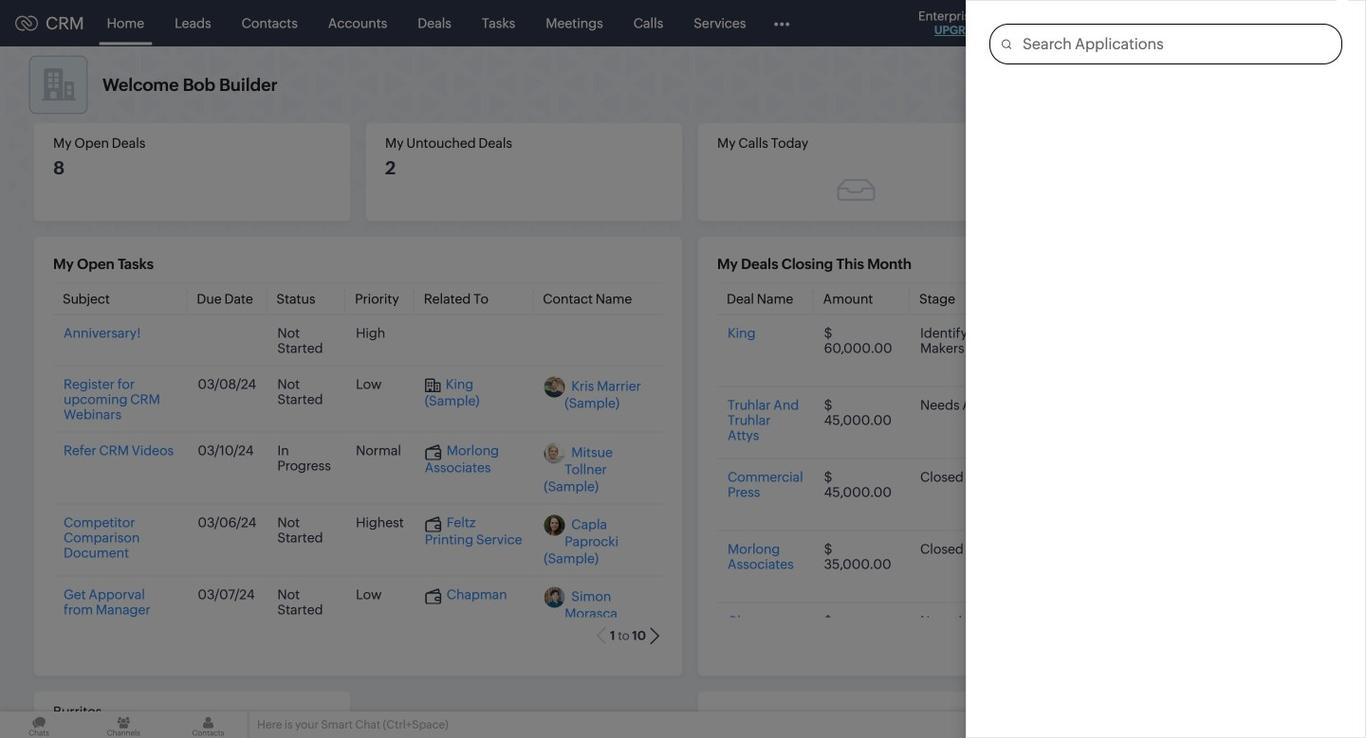 Task type: vqa. For each thing, say whether or not it's contained in the screenshot.
"field"
no



Task type: describe. For each thing, give the bounding box(es) containing it.
profile element
[[1269, 0, 1322, 46]]

create menu image
[[1044, 12, 1067, 35]]

channels image
[[85, 712, 163, 739]]

create menu element
[[1032, 0, 1079, 46]]

logo image
[[15, 16, 38, 31]]

profile image
[[1281, 8, 1311, 38]]

contacts image
[[169, 712, 247, 739]]



Task type: locate. For each thing, give the bounding box(es) containing it.
signals element
[[1117, 0, 1154, 46]]

calendar image
[[1165, 16, 1181, 31]]

search image
[[1090, 15, 1106, 31]]

search element
[[1079, 0, 1117, 46]]

chats image
[[0, 712, 78, 739]]

Search Applications text field
[[1011, 25, 1341, 63]]

signals image
[[1129, 15, 1142, 31]]



